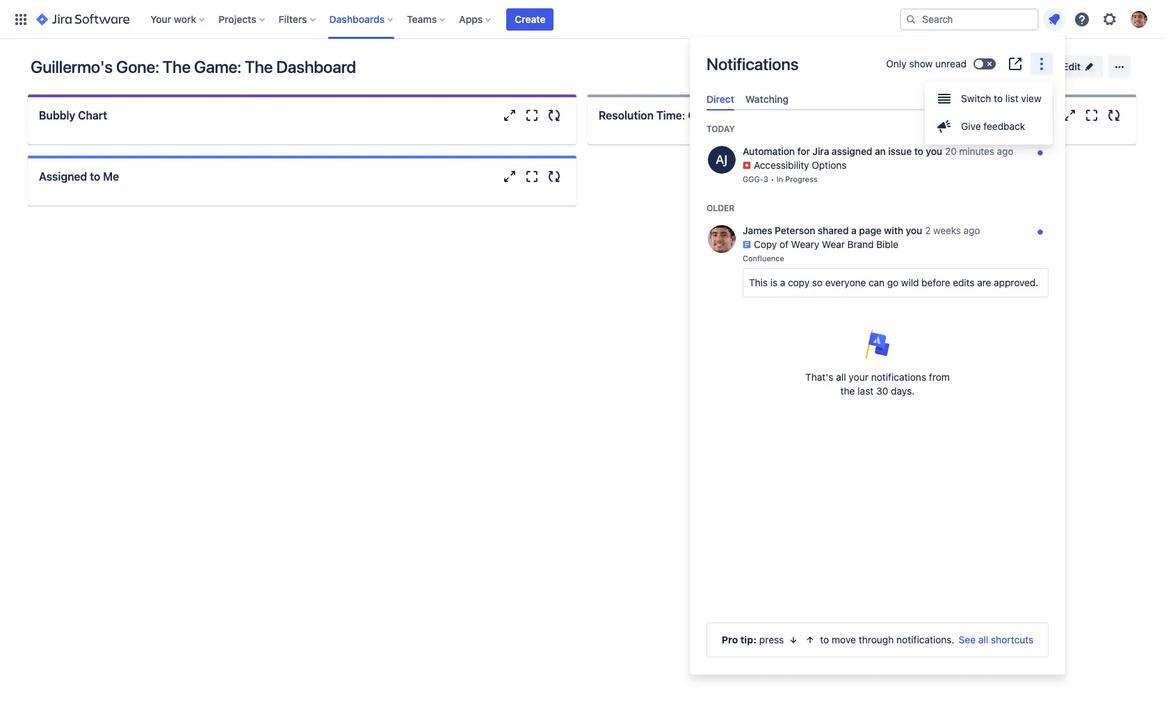 Task type: vqa. For each thing, say whether or not it's contained in the screenshot.
left list item
no



Task type: locate. For each thing, give the bounding box(es) containing it.
gone:
[[116, 57, 159, 76], [750, 109, 781, 122]]

refresh bubbly chart image
[[546, 107, 563, 124]]

0 vertical spatial all
[[1008, 124, 1017, 134]]

refresh
[[991, 61, 1027, 72]]

show
[[909, 58, 933, 70]]

your profile and settings image
[[1131, 11, 1147, 27]]

the for resolution
[[783, 109, 803, 122]]

assigned to me
[[39, 170, 119, 183]]

the left game:
[[163, 57, 191, 76]]

guillermo's up bubbly chart
[[31, 57, 113, 76]]

2 vertical spatial all
[[978, 634, 988, 646]]

0 horizontal spatial guillermo's
[[31, 57, 113, 76]]

settings image
[[1102, 11, 1118, 27]]

banner containing your work
[[0, 0, 1164, 39]]

as
[[1019, 124, 1028, 134]]

teams
[[407, 13, 437, 25]]

today
[[707, 124, 735, 134]]

mark all as read
[[985, 124, 1049, 134]]

gone: down the watching
[[750, 109, 781, 122]]

2 horizontal spatial to
[[994, 92, 1003, 104]]

1 horizontal spatial the
[[245, 57, 273, 76]]

edit icon image
[[1083, 61, 1095, 72]]

only
[[886, 58, 907, 70]]

the left 'game'
[[783, 109, 803, 122]]

1 vertical spatial all
[[836, 372, 846, 383]]

gone: down 'your'
[[116, 57, 159, 76]]

the
[[163, 57, 191, 76], [245, 57, 273, 76], [783, 109, 803, 122]]

see all shortcuts button
[[959, 634, 1034, 647]]

resolution time: guillermo's gone: the game
[[599, 109, 836, 122]]

0 vertical spatial guillermo's
[[31, 57, 113, 76]]

tab list
[[701, 88, 1054, 111]]

2 horizontal spatial the
[[783, 109, 803, 122]]

all
[[1008, 124, 1017, 134], [836, 372, 846, 383], [978, 634, 988, 646]]

0 horizontal spatial gone:
[[116, 57, 159, 76]]

all inside button
[[978, 634, 988, 646]]

watching
[[746, 93, 789, 105]]

game:
[[194, 57, 241, 76]]

0 horizontal spatial to
[[90, 170, 100, 183]]

before
[[922, 277, 950, 289]]

2 vertical spatial to
[[820, 634, 829, 646]]

appswitcher icon image
[[13, 11, 29, 27]]

unread
[[935, 58, 967, 70]]

refresh button
[[983, 56, 1049, 78]]

your work button
[[146, 8, 210, 30]]

30
[[876, 385, 888, 397]]

see
[[959, 634, 976, 646]]

notifications
[[707, 54, 799, 74]]

edit
[[1063, 61, 1081, 72]]

guillermo's gone: the game: the dashboard
[[31, 57, 356, 76]]

0 vertical spatial gone:
[[116, 57, 159, 76]]

notifications image
[[1046, 11, 1063, 27]]

through
[[859, 634, 894, 646]]

filters
[[279, 13, 307, 25]]

all for see
[[978, 634, 988, 646]]

maximize resolution time: guillermo's gone: the game image
[[1083, 107, 1100, 124]]

filters button
[[274, 8, 321, 30]]

this
[[749, 277, 768, 289]]

days.
[[891, 385, 915, 397]]

1 horizontal spatial guillermo's
[[688, 109, 747, 122]]

that's
[[805, 372, 833, 383]]

everyone
[[825, 277, 866, 289]]

1 horizontal spatial to
[[820, 634, 829, 646]]

to left me
[[90, 170, 100, 183]]

projects
[[219, 13, 256, 25]]

to inside switch to list view button
[[994, 92, 1003, 104]]

projects button
[[214, 8, 270, 30]]

banner
[[0, 0, 1164, 39]]

group
[[925, 81, 1053, 145]]

bubbly chart
[[39, 109, 107, 122]]

to inside notifications dialog
[[820, 634, 829, 646]]

1 horizontal spatial gone:
[[750, 109, 781, 122]]

direct
[[707, 93, 734, 105]]

see all shortcuts
[[959, 634, 1034, 646]]

notifications
[[871, 372, 926, 383]]

james peterson image
[[708, 226, 736, 253]]

guillermo's
[[31, 57, 113, 76], [688, 109, 747, 122]]

1 vertical spatial to
[[90, 170, 100, 183]]

bubbly
[[39, 109, 75, 122]]

all inside button
[[1008, 124, 1017, 134]]

can
[[869, 277, 885, 289]]

list
[[1005, 92, 1019, 104]]

guillermo's up today at the top right
[[688, 109, 747, 122]]

to left list
[[994, 92, 1003, 104]]

jira software image
[[36, 11, 130, 27], [36, 11, 130, 27]]

all for that's
[[836, 372, 846, 383]]

pro tip: press
[[722, 634, 784, 646]]

expand resolution time: guillermo's gone: the game image
[[1061, 107, 1078, 124]]

copy
[[788, 277, 810, 289]]

0 horizontal spatial all
[[836, 372, 846, 383]]

more image
[[1033, 56, 1050, 72]]

time:
[[656, 109, 685, 122]]

to right arrow up "image"
[[820, 634, 829, 646]]

2 horizontal spatial all
[[1008, 124, 1017, 134]]

give feedback button
[[925, 113, 1053, 140]]

all left the as
[[1008, 124, 1017, 134]]

edit link
[[1054, 56, 1103, 78]]

all up the
[[836, 372, 846, 383]]

dashboards button
[[325, 8, 399, 30]]

automation for jira image
[[708, 146, 736, 174]]

your
[[150, 13, 171, 25]]

to
[[994, 92, 1003, 104], [90, 170, 100, 183], [820, 634, 829, 646]]

primary element
[[8, 0, 900, 39]]

a
[[780, 277, 785, 289]]

the right game:
[[245, 57, 273, 76]]

1 horizontal spatial all
[[978, 634, 988, 646]]

teams button
[[403, 8, 451, 30]]

0 vertical spatial to
[[994, 92, 1003, 104]]

expand assigned to me image
[[501, 168, 518, 185]]

mark all as read button
[[985, 123, 1049, 135]]

refresh assigned to me image
[[546, 168, 563, 185]]

all inside that's all your notifications from the last 30 days.
[[836, 372, 846, 383]]

read
[[1031, 124, 1049, 134]]

open notifications in a new tab image
[[1007, 56, 1024, 72]]

tab list containing direct
[[701, 88, 1054, 111]]

apps button
[[455, 8, 497, 30]]

all for mark
[[1008, 124, 1017, 134]]

all right see
[[978, 634, 988, 646]]

view
[[1021, 92, 1042, 104]]



Task type: describe. For each thing, give the bounding box(es) containing it.
notifications.
[[896, 634, 955, 646]]

me
[[103, 170, 119, 183]]

arrow up image
[[805, 635, 816, 646]]

search image
[[905, 14, 917, 25]]

dashboards
[[329, 13, 385, 25]]

dashboard
[[276, 57, 356, 76]]

pro
[[722, 634, 738, 646]]

this is a copy so everyone can go wild before edits are approved.
[[749, 277, 1038, 289]]

give
[[961, 120, 981, 132]]

tab list inside notifications dialog
[[701, 88, 1054, 111]]

switch to list view button
[[925, 85, 1053, 113]]

maximize bubbly chart image
[[524, 107, 540, 124]]

tip:
[[740, 634, 757, 646]]

refresh resolution time: guillermo's gone: the game image
[[1106, 107, 1122, 124]]

star guillermo's gone: the game: the dashboard image
[[957, 59, 974, 76]]

to for list
[[994, 92, 1003, 104]]

switch to list view
[[961, 92, 1042, 104]]

more dashboard actions image
[[1111, 58, 1128, 75]]

apps
[[459, 13, 483, 25]]

shortcuts
[[991, 634, 1034, 646]]

your work
[[150, 13, 196, 25]]

work
[[174, 13, 196, 25]]

feedback
[[984, 120, 1025, 132]]

give feedback
[[961, 120, 1025, 132]]

the for guillermo's
[[245, 57, 273, 76]]

the
[[840, 385, 855, 397]]

are
[[977, 277, 991, 289]]

game
[[806, 109, 836, 122]]

expand bubbly chart image
[[501, 107, 518, 124]]

so
[[812, 277, 823, 289]]

notifications dialog
[[690, 36, 1065, 675]]

0 horizontal spatial the
[[163, 57, 191, 76]]

press
[[759, 634, 784, 646]]

older
[[707, 203, 734, 213]]

switch
[[961, 92, 991, 104]]

last
[[858, 385, 874, 397]]

approved.
[[994, 277, 1038, 289]]

this is a copy so everyone can go wild before edits are approved. button
[[743, 269, 1049, 298]]

maximize assigned to me image
[[524, 168, 540, 185]]

your notifications sorted by most recent feed
[[701, 123, 1054, 317]]

Search field
[[900, 8, 1039, 30]]

chart
[[78, 109, 107, 122]]

arrow down image
[[788, 635, 799, 646]]

that's all your notifications from the last 30 days.
[[805, 372, 950, 397]]

is
[[770, 277, 778, 289]]

assigned
[[39, 170, 87, 183]]

mark
[[985, 124, 1005, 134]]

go
[[887, 277, 899, 289]]

resolution
[[599, 109, 654, 122]]

from
[[929, 372, 950, 383]]

edits
[[953, 277, 975, 289]]

group containing switch to list view
[[925, 81, 1053, 145]]

create
[[515, 13, 546, 25]]

1 vertical spatial guillermo's
[[688, 109, 747, 122]]

1 vertical spatial gone:
[[750, 109, 781, 122]]

to for me
[[90, 170, 100, 183]]

refresh image
[[1029, 61, 1041, 72]]

help image
[[1074, 11, 1090, 27]]

only show unread
[[886, 58, 967, 70]]

move
[[832, 634, 856, 646]]

to move through notifications.
[[820, 634, 955, 646]]

create button
[[506, 8, 554, 30]]

your
[[849, 372, 869, 383]]

wild
[[901, 277, 919, 289]]



